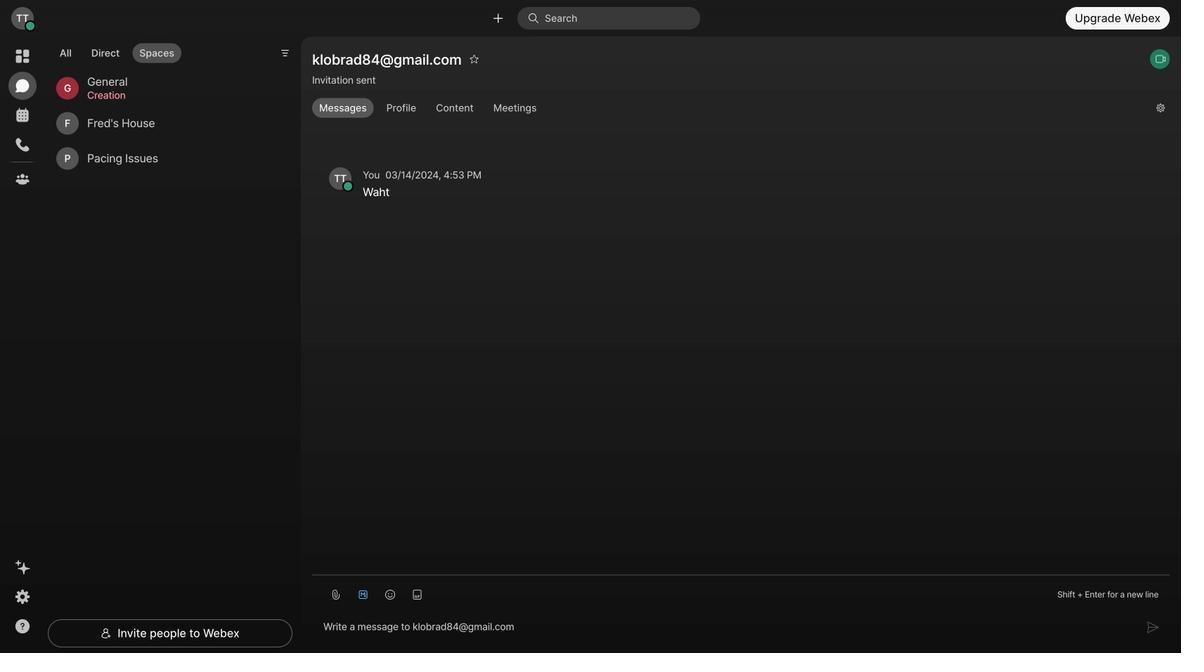 Task type: locate. For each thing, give the bounding box(es) containing it.
message composer toolbar element
[[312, 576, 1170, 608]]

tab list
[[49, 35, 185, 67]]

navigation
[[0, 37, 45, 653]]

group
[[312, 98, 1146, 118]]

fred's house list item
[[51, 106, 281, 141]]



Task type: describe. For each thing, give the bounding box(es) containing it.
general list item
[[51, 71, 281, 106]]

webex tab list
[[8, 42, 37, 193]]

pacing issues list item
[[51, 141, 281, 176]]

creation element
[[87, 88, 264, 103]]



Task type: vqa. For each thing, say whether or not it's contained in the screenshot.
Message composer toolbar element on the bottom of the page
yes



